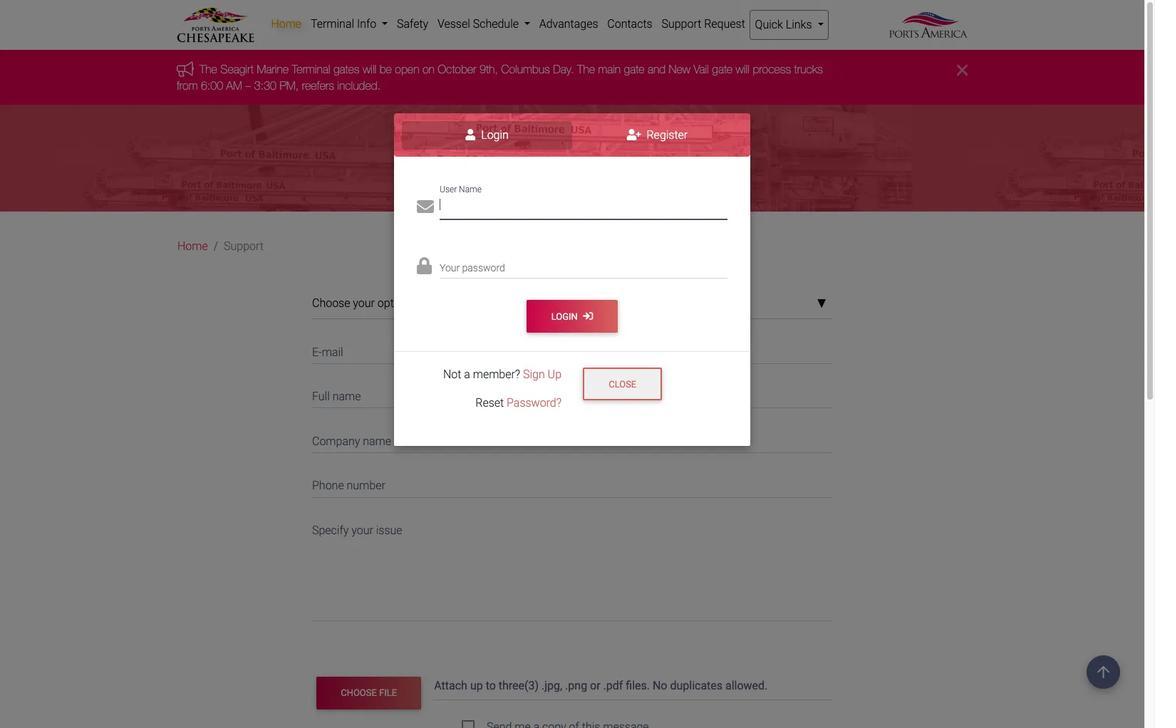 Task type: vqa. For each thing, say whether or not it's contained in the screenshot.
Image refreshes every 2 minutes to the right
no



Task type: locate. For each thing, give the bounding box(es) containing it.
advantages
[[539, 17, 598, 31]]

0 horizontal spatial home link
[[177, 238, 208, 255]]

0 vertical spatial your
[[353, 297, 375, 310]]

gate
[[624, 63, 644, 76], [712, 63, 733, 76]]

0 vertical spatial support
[[662, 17, 701, 31]]

register
[[644, 128, 688, 142]]

quick
[[755, 18, 783, 31]]

1 vertical spatial name
[[363, 434, 391, 448]]

full
[[312, 390, 330, 403]]

the up 6:00
[[199, 63, 217, 76]]

your left "issue"
[[351, 524, 373, 537]]

login button
[[527, 300, 618, 333]]

1 horizontal spatial gate
[[712, 63, 733, 76]]

will
[[363, 63, 376, 76], [736, 63, 750, 76]]

choose up mail on the top of page
[[312, 297, 350, 310]]

will left 'process'
[[736, 63, 750, 76]]

2 will from the left
[[736, 63, 750, 76]]

seagirt
[[220, 63, 254, 76]]

1 horizontal spatial the
[[577, 63, 595, 76]]

envelope image
[[417, 198, 434, 215]]

0 horizontal spatial home
[[177, 240, 208, 253]]

0 vertical spatial login
[[478, 128, 509, 142]]

Specify your issue text field
[[312, 515, 832, 621]]

1 horizontal spatial support
[[662, 17, 701, 31]]

e-mail
[[312, 345, 343, 359]]

october
[[438, 63, 476, 76]]

bullhorn image
[[177, 61, 199, 77]]

on
[[422, 63, 435, 76]]

1 horizontal spatial will
[[736, 63, 750, 76]]

name right company
[[363, 434, 391, 448]]

links
[[786, 18, 812, 31]]

name right full
[[333, 390, 361, 403]]

new
[[669, 63, 690, 76]]

gate left and
[[624, 63, 644, 76]]

reset password?
[[475, 397, 562, 410]]

1 vertical spatial home
[[177, 240, 208, 253]]

login
[[478, 128, 509, 142], [551, 311, 580, 322]]

1 vertical spatial home link
[[177, 238, 208, 255]]

home
[[271, 17, 302, 31], [177, 240, 208, 253]]

up
[[548, 368, 562, 382]]

1 horizontal spatial login
[[551, 311, 580, 322]]

0 horizontal spatial login
[[478, 128, 509, 142]]

2 the from the left
[[577, 63, 595, 76]]

tab list
[[394, 113, 750, 157]]

vail
[[694, 63, 709, 76]]

ticket
[[532, 277, 563, 290]]

your
[[353, 297, 375, 310], [351, 524, 373, 537]]

your inside 'ticket category choose your option'
[[353, 297, 375, 310]]

process
[[753, 63, 791, 76]]

am
[[226, 79, 242, 92]]

ticket category choose your option
[[312, 277, 612, 310]]

1 horizontal spatial home
[[271, 17, 302, 31]]

open
[[395, 63, 419, 76]]

quick links link
[[750, 10, 829, 40]]

0 horizontal spatial name
[[333, 390, 361, 403]]

the right day.
[[577, 63, 595, 76]]

Company name text field
[[312, 426, 832, 453]]

the
[[199, 63, 217, 76], [577, 63, 595, 76]]

1 gate from the left
[[624, 63, 644, 76]]

0 horizontal spatial will
[[363, 63, 376, 76]]

mail
[[322, 345, 343, 359]]

home link
[[267, 10, 306, 38], [177, 238, 208, 255]]

contacts link
[[603, 10, 657, 38]]

file
[[379, 688, 397, 698]]

login left sign in icon
[[551, 311, 580, 322]]

0 horizontal spatial the
[[199, 63, 217, 76]]

specify
[[312, 524, 349, 537]]

category
[[566, 277, 612, 290]]

user
[[440, 185, 457, 195]]

day.
[[553, 63, 574, 76]]

support inside support request link
[[662, 17, 701, 31]]

user plus image
[[627, 129, 641, 140]]

0 vertical spatial home link
[[267, 10, 306, 38]]

0 vertical spatial name
[[333, 390, 361, 403]]

your left option
[[353, 297, 375, 310]]

user image
[[466, 129, 476, 140]]

E-mail email field
[[312, 336, 832, 364]]

login inside tab list
[[478, 128, 509, 142]]

login right the user icon on the top left
[[478, 128, 509, 142]]

request
[[704, 17, 745, 31]]

choose
[[312, 297, 350, 310], [341, 688, 377, 698]]

safety
[[397, 17, 428, 31]]

0 vertical spatial choose
[[312, 297, 350, 310]]

name
[[333, 390, 361, 403], [363, 434, 391, 448]]

phone
[[312, 479, 344, 493]]

choose inside 'ticket category choose your option'
[[312, 297, 350, 310]]

pm,
[[280, 79, 299, 92]]

choose left the 'file'
[[341, 688, 377, 698]]

gate right the vail
[[712, 63, 733, 76]]

support
[[662, 17, 701, 31], [224, 240, 264, 253]]

specify your issue
[[312, 524, 402, 537]]

1 vertical spatial login
[[551, 311, 580, 322]]

from
[[177, 79, 198, 92]]

go to top image
[[1087, 656, 1120, 689]]

0 horizontal spatial support
[[224, 240, 264, 253]]

0 horizontal spatial gate
[[624, 63, 644, 76]]

user name
[[440, 185, 482, 195]]

1 vertical spatial support
[[224, 240, 264, 253]]

1 horizontal spatial name
[[363, 434, 391, 448]]

login inside 'button'
[[551, 311, 580, 322]]

will left be
[[363, 63, 376, 76]]

password
[[462, 262, 505, 274]]

columbus
[[501, 63, 550, 76]]

1 horizontal spatial home link
[[267, 10, 306, 38]]

Your password password field
[[440, 253, 728, 279]]



Task type: describe. For each thing, give the bounding box(es) containing it.
1 will from the left
[[363, 63, 376, 76]]

name for company name
[[363, 434, 391, 448]]

the seagirt marine terminal gates will be open on october 9th, columbus day. the main gate and new vail gate will process trucks from 6:00 am – 3:30 pm, reefers included. link
[[177, 63, 823, 92]]

the seagirt marine terminal gates will be open on october 9th, columbus day. the main gate and new vail gate will process trucks from 6:00 am – 3:30 pm, reefers included.
[[177, 63, 823, 92]]

member?
[[473, 368, 520, 382]]

2 gate from the left
[[712, 63, 733, 76]]

gates
[[333, 63, 359, 76]]

support for support
[[224, 240, 264, 253]]

not
[[443, 368, 461, 382]]

option
[[378, 297, 409, 310]]

your password
[[440, 262, 505, 274]]

e-
[[312, 345, 322, 359]]

–
[[245, 79, 251, 92]]

1 vertical spatial your
[[351, 524, 373, 537]]

lock image
[[417, 257, 432, 274]]

close
[[609, 379, 636, 390]]

be
[[380, 63, 392, 76]]

6:00
[[201, 79, 223, 92]]

close button
[[583, 368, 662, 401]]

register link
[[572, 121, 742, 149]]

Full name text field
[[312, 381, 832, 409]]

choose file
[[341, 688, 397, 698]]

Phone number text field
[[312, 470, 832, 498]]

marine
[[257, 63, 289, 76]]

company
[[312, 434, 360, 448]]

sign
[[523, 368, 545, 382]]

name for full name
[[333, 390, 361, 403]]

terminal
[[292, 63, 330, 76]]

1 the from the left
[[199, 63, 217, 76]]

trucks
[[794, 63, 823, 76]]

1 vertical spatial choose
[[341, 688, 377, 698]]

number
[[347, 479, 385, 493]]

contacts
[[607, 17, 652, 31]]

main
[[598, 63, 621, 76]]

phone number
[[312, 479, 385, 493]]

close image
[[957, 62, 968, 79]]

advantages link
[[535, 10, 603, 38]]

safety link
[[392, 10, 433, 38]]

support request
[[662, 17, 745, 31]]

the seagirt marine terminal gates will be open on october 9th, columbus day. the main gate and new vail gate will process trucks from 6:00 am – 3:30 pm, reefers included. alert
[[0, 50, 1144, 105]]

9th,
[[480, 63, 498, 76]]

support request link
[[657, 10, 750, 38]]

tab list containing login
[[394, 113, 750, 157]]

name
[[459, 185, 482, 195]]

company name
[[312, 434, 391, 448]]

your
[[440, 262, 460, 274]]

quick links
[[755, 18, 815, 31]]

0 vertical spatial home
[[271, 17, 302, 31]]

included.
[[337, 79, 381, 92]]

reefers
[[302, 79, 334, 92]]

not a member? sign up
[[443, 368, 562, 382]]

reset
[[475, 397, 504, 410]]

Attach up to three(3) .jpg, .png or .pdf files. No duplicates allowed. text field
[[433, 672, 835, 700]]

password?
[[507, 397, 562, 410]]

and
[[648, 63, 666, 76]]

sign in image
[[583, 311, 593, 321]]

login link
[[402, 121, 572, 149]]

a
[[464, 368, 470, 382]]

issue
[[376, 524, 402, 537]]

support for support request
[[662, 17, 701, 31]]

3:30
[[254, 79, 276, 92]]

full name
[[312, 390, 361, 403]]

password? link
[[507, 397, 562, 410]]

User Name text field
[[440, 194, 728, 219]]

sign up link
[[523, 368, 562, 382]]



